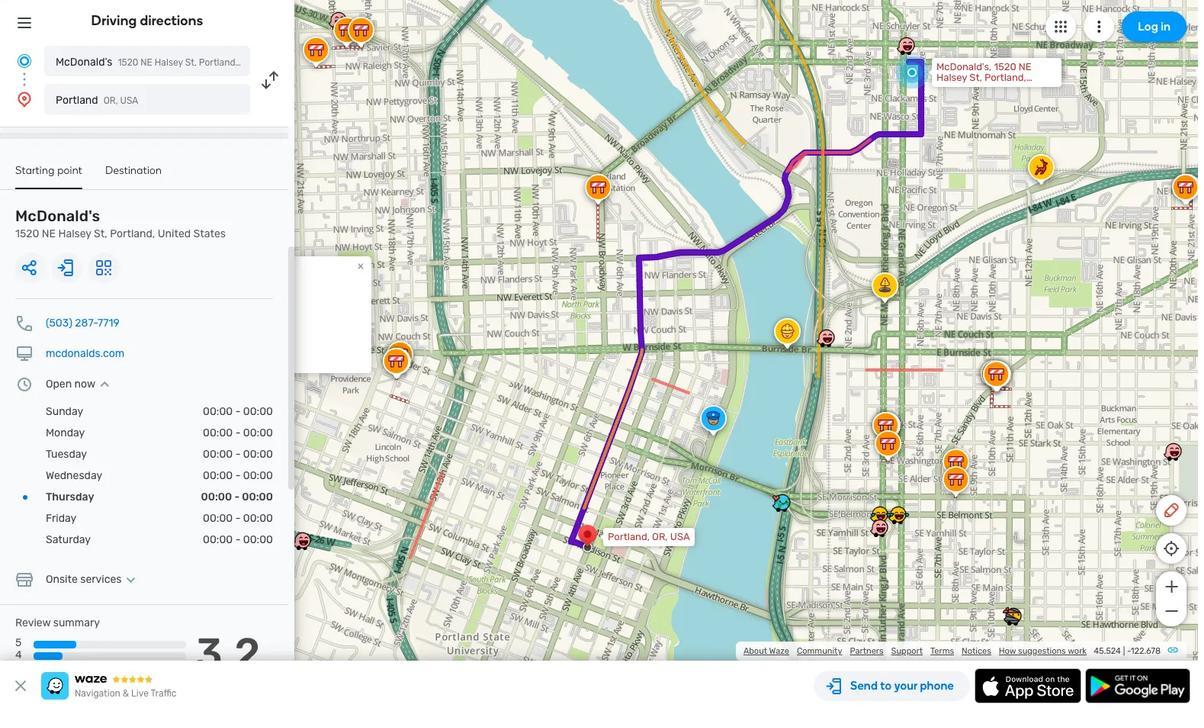 Task type: describe. For each thing, give the bounding box(es) containing it.
terms
[[931, 646, 955, 656]]

driving
[[91, 12, 137, 29]]

mcdonald's, 1520 ne halsey st, portland, united states
[[937, 61, 1032, 94]]

portland
[[56, 94, 98, 107]]

- for sunday
[[235, 405, 241, 418]]

(503)
[[46, 317, 72, 330]]

notices
[[962, 646, 992, 656]]

onsite services
[[46, 573, 122, 586]]

link image
[[1167, 644, 1180, 656]]

00:00 - 00:00 for sunday
[[203, 405, 273, 418]]

0 horizontal spatial 1520
[[15, 227, 39, 240]]

thursday
[[46, 491, 94, 504]]

1 vertical spatial mcdonald's
[[15, 207, 100, 225]]

mcdonalds.com link
[[46, 347, 125, 360]]

or, for portland
[[104, 95, 118, 106]]

× link
[[354, 259, 368, 273]]

00:00 - 00:00 for thursday
[[201, 491, 273, 504]]

support
[[892, 646, 923, 656]]

1 vertical spatial mcdonald's 1520 ne halsey st, portland, united states
[[15, 207, 226, 240]]

partners
[[850, 646, 884, 656]]

2 vertical spatial united
[[158, 227, 191, 240]]

starting
[[15, 164, 55, 177]]

review summary
[[15, 617, 100, 629]]

00:00 - 00:00 for tuesday
[[203, 448, 273, 461]]

1 horizontal spatial halsey
[[155, 57, 183, 68]]

0 vertical spatial mcdonald's 1520 ne halsey st, portland, united states
[[56, 56, 298, 69]]

chevron up image
[[95, 378, 114, 391]]

00:00 - 00:00 for saturday
[[203, 533, 273, 546]]

(503) 287-7719 link
[[46, 317, 120, 330]]

wednesday
[[46, 469, 102, 482]]

tuesday
[[46, 448, 87, 461]]

usa for portland
[[120, 95, 138, 106]]

terms link
[[931, 646, 955, 656]]

starting point button
[[15, 164, 82, 189]]

0 vertical spatial st,
[[185, 57, 197, 68]]

about
[[744, 646, 768, 656]]

1520 inside "mcdonald's, 1520 ne halsey st, portland, united states"
[[995, 61, 1017, 72]]

onsite
[[46, 573, 78, 586]]

store image
[[15, 571, 34, 589]]

how suggestions work link
[[999, 646, 1087, 656]]

traffic
[[151, 688, 177, 699]]

chevron down image
[[122, 574, 140, 586]]

suggestions
[[1019, 646, 1066, 656]]

pencil image
[[1163, 501, 1181, 520]]

live
[[131, 688, 149, 699]]

st, inside "mcdonald's, 1520 ne halsey st, portland, united states"
[[970, 72, 983, 83]]

driving directions
[[91, 12, 203, 29]]

7719
[[98, 317, 120, 330]]

- for wednesday
[[235, 469, 241, 482]]

open
[[46, 378, 72, 391]]

about waze link
[[744, 646, 790, 656]]

friday
[[46, 512, 77, 525]]

00:00 - 00:00 for friday
[[203, 512, 273, 525]]

1 horizontal spatial ne
[[141, 57, 152, 68]]

waze
[[770, 646, 790, 656]]

portland, or, usa
[[608, 531, 690, 543]]

3.2
[[196, 629, 261, 679]]

location image
[[15, 90, 34, 108]]



Task type: locate. For each thing, give the bounding box(es) containing it.
community
[[797, 646, 843, 656]]

current location image
[[15, 52, 34, 70]]

portland,
[[199, 57, 238, 68], [985, 72, 1027, 83], [110, 227, 155, 240], [608, 531, 650, 543]]

00:00
[[203, 405, 233, 418], [243, 405, 273, 418], [203, 427, 233, 439], [243, 427, 273, 439], [203, 448, 233, 461], [243, 448, 273, 461], [203, 469, 233, 482], [243, 469, 273, 482], [201, 491, 232, 504], [242, 491, 273, 504], [203, 512, 233, 525], [243, 512, 273, 525], [203, 533, 233, 546], [243, 533, 273, 546]]

portland, inside "mcdonald's, 1520 ne halsey st, portland, united states"
[[985, 72, 1027, 83]]

summary
[[53, 617, 100, 629]]

1 vertical spatial usa
[[671, 531, 690, 543]]

1 horizontal spatial states
[[271, 57, 298, 68]]

mcdonald's 1520 ne halsey st, portland, united states
[[56, 56, 298, 69], [15, 207, 226, 240]]

computer image
[[15, 345, 34, 363]]

1520
[[118, 57, 138, 68], [995, 61, 1017, 72], [15, 227, 39, 240]]

clock image
[[15, 375, 34, 394]]

1 horizontal spatial united
[[240, 57, 268, 68]]

states inside "mcdonald's, 1520 ne halsey st, portland, united states"
[[970, 82, 1000, 94]]

mcdonald's,
[[937, 61, 992, 72]]

directions
[[140, 12, 203, 29]]

0 vertical spatial states
[[271, 57, 298, 68]]

halsey inside "mcdonald's, 1520 ne halsey st, portland, united states"
[[937, 72, 968, 83]]

1 horizontal spatial usa
[[671, 531, 690, 543]]

2 vertical spatial states
[[193, 227, 226, 240]]

destination button
[[105, 164, 162, 188]]

now
[[74, 378, 95, 391]]

2 horizontal spatial states
[[970, 82, 1000, 94]]

open now
[[46, 378, 95, 391]]

-
[[235, 405, 241, 418], [235, 427, 241, 439], [235, 448, 241, 461], [235, 469, 241, 482], [235, 491, 240, 504], [235, 512, 241, 525], [235, 533, 241, 546], [1128, 646, 1131, 656]]

ne
[[141, 57, 152, 68], [1019, 61, 1032, 72], [42, 227, 56, 240]]

how
[[999, 646, 1017, 656]]

mcdonald's
[[56, 56, 112, 69], [15, 207, 100, 225]]

0 vertical spatial halsey
[[155, 57, 183, 68]]

2 vertical spatial st,
[[94, 227, 107, 240]]

navigation
[[75, 688, 120, 699]]

2 horizontal spatial ne
[[1019, 61, 1032, 72]]

1 vertical spatial states
[[970, 82, 1000, 94]]

0 horizontal spatial usa
[[120, 95, 138, 106]]

destination
[[105, 164, 162, 177]]

1 vertical spatial st,
[[970, 72, 983, 83]]

4
[[15, 649, 22, 662]]

0 horizontal spatial halsey
[[58, 227, 91, 240]]

1520 down 'starting point' "button"
[[15, 227, 39, 240]]

states
[[271, 57, 298, 68], [970, 82, 1000, 94], [193, 227, 226, 240]]

287-
[[75, 317, 98, 330]]

mcdonalds.com
[[46, 347, 125, 360]]

ne down driving directions
[[141, 57, 152, 68]]

00:00 - 00:00 for wednesday
[[203, 469, 273, 482]]

or, inside portland or, usa
[[104, 95, 118, 106]]

saturday
[[46, 533, 91, 546]]

×
[[357, 259, 364, 273]]

sunday
[[46, 405, 83, 418]]

1 vertical spatial halsey
[[937, 72, 968, 83]]

0 vertical spatial united
[[240, 57, 268, 68]]

united inside "mcdonald's, 1520 ne halsey st, portland, united states"
[[937, 82, 968, 94]]

zoom out image
[[1162, 602, 1182, 620]]

work
[[1068, 646, 1087, 656]]

0 horizontal spatial or,
[[104, 95, 118, 106]]

- for thursday
[[235, 491, 240, 504]]

0 horizontal spatial st,
[[94, 227, 107, 240]]

2 horizontal spatial halsey
[[937, 72, 968, 83]]

2 horizontal spatial united
[[937, 82, 968, 94]]

1 vertical spatial or,
[[652, 531, 668, 543]]

2 vertical spatial halsey
[[58, 227, 91, 240]]

0 horizontal spatial united
[[158, 227, 191, 240]]

x image
[[11, 677, 30, 695]]

usa inside portland or, usa
[[120, 95, 138, 106]]

or, for portland,
[[652, 531, 668, 543]]

open now button
[[46, 378, 114, 391]]

5
[[15, 636, 22, 649]]

0 vertical spatial or,
[[104, 95, 118, 106]]

mcdonald's 1520 ne halsey st, portland, united states down destination button
[[15, 207, 226, 240]]

mcdonald's down 'starting point' "button"
[[15, 207, 100, 225]]

call image
[[15, 314, 34, 333]]

st,
[[185, 57, 197, 68], [970, 72, 983, 83], [94, 227, 107, 240]]

1 horizontal spatial 1520
[[118, 57, 138, 68]]

portland or, usa
[[56, 94, 138, 107]]

1520 down driving at left top
[[118, 57, 138, 68]]

5 4
[[15, 636, 22, 662]]

review
[[15, 617, 51, 629]]

usa for portland,
[[671, 531, 690, 543]]

(503) 287-7719
[[46, 317, 120, 330]]

point
[[57, 164, 82, 177]]

1 horizontal spatial or,
[[652, 531, 668, 543]]

- for monday
[[235, 427, 241, 439]]

0 horizontal spatial ne
[[42, 227, 56, 240]]

45.524
[[1094, 646, 1122, 656]]

1520 right the mcdonald's,
[[995, 61, 1017, 72]]

ne down 'starting point' "button"
[[42, 227, 56, 240]]

0 vertical spatial mcdonald's
[[56, 56, 112, 69]]

halsey
[[155, 57, 183, 68], [937, 72, 968, 83], [58, 227, 91, 240]]

1 horizontal spatial st,
[[185, 57, 197, 68]]

notices link
[[962, 646, 992, 656]]

ne right the mcdonald's,
[[1019, 61, 1032, 72]]

monday
[[46, 427, 85, 439]]

122.678
[[1131, 646, 1161, 656]]

partners link
[[850, 646, 884, 656]]

about waze community partners support terms notices how suggestions work 45.524 | -122.678
[[744, 646, 1161, 656]]

united
[[240, 57, 268, 68], [937, 82, 968, 94], [158, 227, 191, 240]]

mcdonald's 1520 ne halsey st, portland, united states down directions at the left top of the page
[[56, 56, 298, 69]]

0 vertical spatial usa
[[120, 95, 138, 106]]

- for friday
[[235, 512, 241, 525]]

community link
[[797, 646, 843, 656]]

ne inside "mcdonald's, 1520 ne halsey st, portland, united states"
[[1019, 61, 1032, 72]]

- for saturday
[[235, 533, 241, 546]]

support link
[[892, 646, 923, 656]]

2 horizontal spatial st,
[[970, 72, 983, 83]]

starting point
[[15, 164, 82, 177]]

00:00 - 00:00
[[203, 405, 273, 418], [203, 427, 273, 439], [203, 448, 273, 461], [203, 469, 273, 482], [201, 491, 273, 504], [203, 512, 273, 525], [203, 533, 273, 546]]

or,
[[104, 95, 118, 106], [652, 531, 668, 543]]

zoom in image
[[1162, 578, 1182, 596]]

services
[[80, 573, 122, 586]]

usa
[[120, 95, 138, 106], [671, 531, 690, 543]]

1 vertical spatial united
[[937, 82, 968, 94]]

- for tuesday
[[235, 448, 241, 461]]

navigation & live traffic
[[75, 688, 177, 699]]

00:00 - 00:00 for monday
[[203, 427, 273, 439]]

mcdonald's up portland
[[56, 56, 112, 69]]

&
[[123, 688, 129, 699]]

0 horizontal spatial states
[[193, 227, 226, 240]]

onsite services button
[[46, 573, 140, 586]]

|
[[1124, 646, 1126, 656]]

2 horizontal spatial 1520
[[995, 61, 1017, 72]]



Task type: vqa. For each thing, say whether or not it's contained in the screenshot.
122.678 at the bottom
yes



